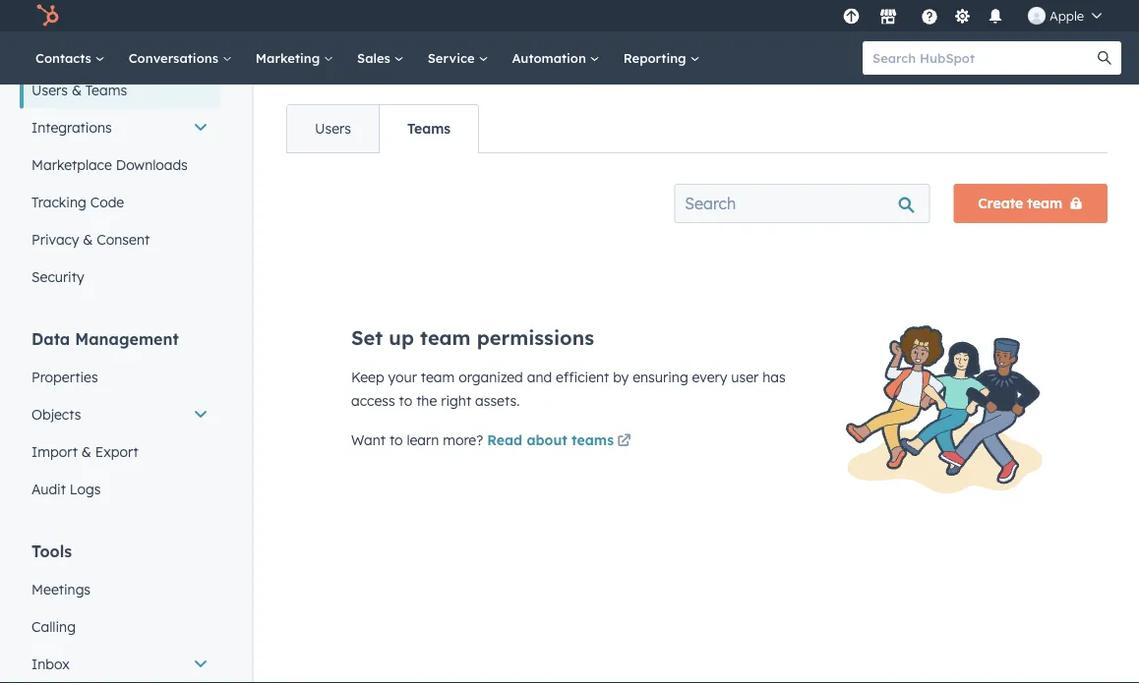 Task type: locate. For each thing, give the bounding box(es) containing it.
0 vertical spatial users
[[31, 81, 68, 98]]

& left export on the left of the page
[[81, 443, 91, 461]]

team
[[1028, 195, 1063, 212], [420, 326, 471, 350], [421, 369, 455, 386]]

import & export
[[31, 443, 138, 461]]

meetings
[[31, 581, 91, 598]]

sales
[[357, 50, 394, 66]]

code
[[90, 193, 124, 211]]

users link
[[287, 105, 379, 153]]

management
[[75, 329, 179, 349]]

has
[[763, 369, 786, 386]]

read about teams
[[487, 432, 614, 449]]

teams up integrations button
[[85, 81, 127, 98]]

& right "privacy"
[[83, 231, 93, 248]]

0 vertical spatial team
[[1028, 195, 1063, 212]]

read
[[487, 432, 523, 449]]

create team
[[978, 195, 1063, 212]]

upgrade link
[[839, 5, 864, 26]]

team for organized
[[421, 369, 455, 386]]

2 vertical spatial &
[[81, 443, 91, 461]]

export
[[95, 443, 138, 461]]

logs
[[70, 481, 101, 498]]

&
[[72, 81, 82, 98], [83, 231, 93, 248], [81, 443, 91, 461]]

marketing link
[[244, 31, 345, 85]]

calling link
[[20, 609, 220, 646]]

properties
[[31, 369, 98, 386]]

automation link
[[500, 31, 612, 85]]

upgrade image
[[843, 8, 860, 26]]

users for users
[[315, 120, 351, 137]]

teams down service
[[407, 120, 451, 137]]

reporting
[[624, 50, 690, 66]]

ensuring
[[633, 369, 688, 386]]

0 horizontal spatial teams
[[85, 81, 127, 98]]

data management element
[[20, 328, 220, 508]]

1 vertical spatial team
[[420, 326, 471, 350]]

privacy
[[31, 231, 79, 248]]

Search search field
[[674, 184, 930, 223]]

marketplace
[[31, 156, 112, 173]]

security
[[31, 268, 84, 285]]

permissions
[[477, 326, 594, 350]]

1 horizontal spatial teams
[[407, 120, 451, 137]]

assets.
[[475, 393, 520, 410]]

organized
[[459, 369, 523, 386]]

team inside keep your team organized and efficient by ensuring every user has access to the right assets.
[[421, 369, 455, 386]]

tools
[[31, 542, 72, 561]]

team right up
[[420, 326, 471, 350]]

tracking code link
[[20, 184, 220, 221]]

tools element
[[20, 541, 220, 684]]

users inside navigation
[[315, 120, 351, 137]]

0 vertical spatial to
[[399, 393, 413, 410]]

1 vertical spatial &
[[83, 231, 93, 248]]

team up the
[[421, 369, 455, 386]]

users down 'marketing' link
[[315, 120, 351, 137]]

navigation
[[286, 104, 479, 154]]

teams
[[85, 81, 127, 98], [407, 120, 451, 137]]

link opens in a new window image
[[617, 430, 631, 454], [617, 435, 631, 449]]

contacts link
[[24, 31, 117, 85]]

apple menu
[[837, 0, 1116, 31]]

set
[[351, 326, 383, 350]]

bob builder image
[[1028, 7, 1046, 25]]

service link
[[416, 31, 500, 85]]

integrations
[[31, 119, 112, 136]]

0 horizontal spatial users
[[31, 81, 68, 98]]

efficient
[[556, 369, 609, 386]]

audit logs link
[[20, 471, 220, 508]]

& for export
[[81, 443, 91, 461]]

to inside keep your team organized and efficient by ensuring every user has access to the right assets.
[[399, 393, 413, 410]]

the
[[416, 393, 437, 410]]

1 vertical spatial users
[[315, 120, 351, 137]]

to
[[399, 393, 413, 410], [390, 432, 403, 449]]

users down contacts
[[31, 81, 68, 98]]

objects
[[31, 406, 81, 423]]

to left learn
[[390, 432, 403, 449]]

read about teams link
[[487, 430, 635, 454]]

2 vertical spatial team
[[421, 369, 455, 386]]

0 vertical spatial teams
[[85, 81, 127, 98]]

users
[[31, 81, 68, 98], [315, 120, 351, 137]]

teams
[[572, 432, 614, 449]]

2 link opens in a new window image from the top
[[617, 435, 631, 449]]

want
[[351, 432, 386, 449]]

security link
[[20, 258, 220, 296]]

navigation containing users
[[286, 104, 479, 154]]

every
[[692, 369, 728, 386]]

& inside data management element
[[81, 443, 91, 461]]

sales link
[[345, 31, 416, 85]]

to left the
[[399, 393, 413, 410]]

meetings link
[[20, 571, 220, 609]]

objects button
[[20, 396, 220, 433]]

1 vertical spatial teams
[[407, 120, 451, 137]]

apple
[[1050, 7, 1084, 24]]

inbox
[[31, 656, 70, 673]]

tracking
[[31, 193, 86, 211]]

team right create
[[1028, 195, 1063, 212]]

want to learn more?
[[351, 432, 487, 449]]

more?
[[443, 432, 483, 449]]

inbox button
[[20, 646, 220, 683]]

users & teams
[[31, 81, 127, 98]]

marketplaces image
[[880, 9, 897, 27]]

notifications image
[[987, 9, 1005, 27]]

privacy & consent link
[[20, 221, 220, 258]]

0 vertical spatial &
[[72, 81, 82, 98]]

& down contacts
[[72, 81, 82, 98]]

audit
[[31, 481, 66, 498]]

1 horizontal spatial users
[[315, 120, 351, 137]]

users & teams link
[[20, 71, 220, 109]]



Task type: vqa. For each thing, say whether or not it's contained in the screenshot.
leftmost '8' menu item
no



Task type: describe. For each thing, give the bounding box(es) containing it.
right
[[441, 393, 471, 410]]

keep your team organized and efficient by ensuring every user has access to the right assets.
[[351, 369, 786, 410]]

marketing
[[256, 50, 324, 66]]

by
[[613, 369, 629, 386]]

contacts
[[35, 50, 95, 66]]

privacy & consent
[[31, 231, 150, 248]]

conversations link
[[117, 31, 244, 85]]

marketplaces button
[[868, 0, 909, 31]]

link opens in a new window image inside the read about teams 'link'
[[617, 435, 631, 449]]

help button
[[913, 0, 947, 31]]

hubspot image
[[35, 4, 59, 28]]

automation
[[512, 50, 590, 66]]

settings link
[[951, 5, 975, 26]]

marketplace downloads link
[[20, 146, 220, 184]]

import
[[31, 443, 78, 461]]

search image
[[1098, 51, 1112, 65]]

consent
[[97, 231, 150, 248]]

hubspot link
[[24, 4, 74, 28]]

user
[[731, 369, 759, 386]]

create team button
[[954, 184, 1108, 223]]

team inside button
[[1028, 195, 1063, 212]]

teams link
[[379, 105, 478, 153]]

conversations
[[129, 50, 222, 66]]

access
[[351, 393, 395, 410]]

& for consent
[[83, 231, 93, 248]]

data
[[31, 329, 70, 349]]

create
[[978, 195, 1024, 212]]

team for permissions
[[420, 326, 471, 350]]

service
[[428, 50, 479, 66]]

tracking code
[[31, 193, 124, 211]]

apple button
[[1016, 0, 1114, 31]]

Search HubSpot search field
[[863, 41, 1104, 75]]

import & export link
[[20, 433, 220, 471]]

search button
[[1088, 41, 1122, 75]]

teams inside navigation
[[407, 120, 451, 137]]

keep
[[351, 369, 384, 386]]

users for users & teams
[[31, 81, 68, 98]]

learn
[[407, 432, 439, 449]]

marketplace downloads
[[31, 156, 188, 173]]

up
[[389, 326, 414, 350]]

set up team permissions
[[351, 326, 594, 350]]

and
[[527, 369, 552, 386]]

help image
[[921, 9, 939, 27]]

& for teams
[[72, 81, 82, 98]]

data management
[[31, 329, 179, 349]]

notifications button
[[979, 0, 1013, 31]]

calling
[[31, 618, 76, 636]]

1 link opens in a new window image from the top
[[617, 430, 631, 454]]

downloads
[[116, 156, 188, 173]]

your
[[388, 369, 417, 386]]

properties link
[[20, 359, 220, 396]]

1 vertical spatial to
[[390, 432, 403, 449]]

integrations button
[[20, 109, 220, 146]]

audit logs
[[31, 481, 101, 498]]

reporting link
[[612, 31, 712, 85]]

about
[[527, 432, 568, 449]]

settings image
[[954, 8, 972, 26]]



